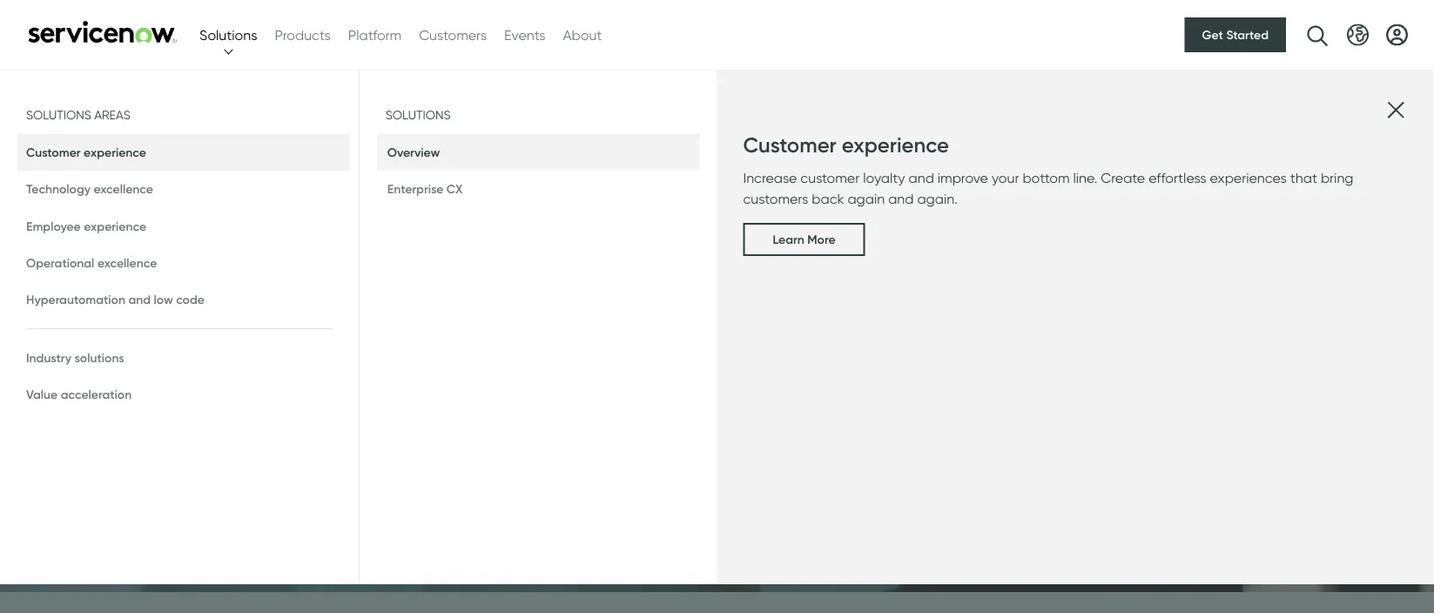 Task type: locate. For each thing, give the bounding box(es) containing it.
1 horizontal spatial solutions
[[199, 26, 257, 43]]

0 horizontal spatial solutions
[[26, 107, 91, 122]]

technology excellence link
[[17, 171, 350, 208]]

experience down areas
[[84, 145, 146, 160]]

events button
[[504, 24, 546, 45]]

get started
[[1202, 27, 1269, 42]]

experience for 'customer experience' link
[[84, 145, 146, 160]]

value
[[26, 387, 58, 402]]

excellence up employee experience
[[94, 182, 153, 197]]

products button
[[275, 24, 331, 45]]

servicenow image
[[26, 20, 179, 43]]

again
[[848, 190, 885, 207]]

0 vertical spatial excellence
[[94, 182, 153, 197]]

solutions left areas
[[26, 107, 91, 122]]

get started link
[[1185, 17, 1286, 52]]

and up again.
[[909, 169, 934, 186]]

0 horizontal spatial customer experience
[[26, 145, 146, 160]]

excellence inside 'link'
[[94, 182, 153, 197]]

learn more link
[[743, 223, 865, 256]]

0 horizontal spatial customer
[[26, 145, 81, 160]]

and down loyalty
[[888, 190, 914, 207]]

solutions up overview
[[386, 107, 451, 122]]

loyalty
[[863, 169, 905, 186]]

customer up technology
[[26, 145, 81, 160]]

operational excellence link
[[17, 244, 350, 281]]

again.
[[917, 190, 958, 207]]

overview link
[[377, 134, 700, 171]]

customer experience up technology excellence
[[26, 145, 146, 160]]

technology
[[26, 182, 91, 197]]

experience
[[842, 132, 949, 158], [84, 145, 146, 160], [84, 218, 146, 233]]

excellence
[[94, 182, 153, 197], [97, 255, 157, 270]]

solutions for solutions dropdown button
[[199, 26, 257, 43]]

code
[[176, 292, 205, 307]]

increase customer loyalty and improve your bottom line. create effortless experiences that bring customers back again and again.
[[743, 169, 1354, 207]]

excellence for operational excellence
[[97, 255, 157, 270]]

enterprise cx link
[[377, 171, 700, 208]]

platform
[[348, 26, 402, 43]]

experience up operational excellence
[[84, 218, 146, 233]]

solutions left products
[[199, 26, 257, 43]]

customers button
[[419, 24, 487, 45]]

solutions
[[75, 351, 124, 365]]

customer up increase
[[743, 132, 837, 158]]

customer experience up customer
[[743, 132, 949, 158]]

your
[[992, 169, 1019, 186]]

events
[[504, 26, 546, 43]]

create
[[1101, 169, 1145, 186]]

and
[[909, 169, 934, 186], [888, 190, 914, 207], [128, 292, 151, 307]]

0 vertical spatial and
[[909, 169, 934, 186]]

started
[[1227, 27, 1269, 42]]

customer experience link
[[17, 134, 350, 171]]

solutions
[[199, 26, 257, 43], [26, 107, 91, 122], [386, 107, 451, 122]]

excellence up hyperautomation and low code
[[97, 255, 157, 270]]

solutions for solutions areas
[[26, 107, 91, 122]]

and left the low
[[128, 292, 151, 307]]

areas
[[94, 107, 130, 122]]

customer experience
[[743, 132, 949, 158], [26, 145, 146, 160]]

that
[[1290, 169, 1318, 186]]

line.
[[1073, 169, 1098, 186]]

1 vertical spatial excellence
[[97, 255, 157, 270]]

operational
[[26, 255, 94, 270]]

improve
[[938, 169, 988, 186]]

customer
[[743, 132, 837, 158], [26, 145, 81, 160]]

1 horizontal spatial customer experience
[[743, 132, 949, 158]]

experiences
[[1210, 169, 1287, 186]]



Task type: vqa. For each thing, say whether or not it's contained in the screenshot.
Case Management
no



Task type: describe. For each thing, give the bounding box(es) containing it.
effortless
[[1149, 169, 1207, 186]]

back
[[812, 190, 844, 207]]

enterprise cx
[[387, 182, 463, 197]]

hyperautomation and low code link
[[17, 281, 350, 318]]

bottom
[[1023, 169, 1070, 186]]

value acceleration
[[26, 387, 132, 402]]

excellence for technology excellence
[[94, 182, 153, 197]]

customers
[[743, 190, 808, 207]]

employee experience link
[[17, 208, 350, 244]]

experience for employee experience link
[[84, 218, 146, 233]]

industry solutions
[[26, 351, 124, 365]]

acceleration
[[61, 387, 132, 402]]

cx
[[447, 182, 463, 197]]

products
[[275, 26, 331, 43]]

increase
[[743, 169, 797, 186]]

hyperautomation
[[26, 292, 125, 307]]

2 vertical spatial and
[[128, 292, 151, 307]]

customer
[[801, 169, 860, 186]]

hyperautomation and low code
[[26, 292, 205, 307]]

learn more
[[773, 232, 836, 247]]

platform button
[[348, 24, 402, 45]]

about button
[[563, 24, 602, 45]]

1 vertical spatial and
[[888, 190, 914, 207]]

industry
[[26, 351, 71, 365]]

bring
[[1321, 169, 1354, 186]]

employee
[[26, 218, 81, 233]]

1 horizontal spatial customer
[[743, 132, 837, 158]]

industry solutions link
[[17, 340, 350, 376]]

enterprise
[[387, 182, 444, 197]]

overview
[[387, 145, 440, 160]]

solutions areas
[[26, 107, 130, 122]]

2 horizontal spatial solutions
[[386, 107, 451, 122]]

learn
[[773, 232, 805, 247]]

go to servicenow account image
[[1386, 24, 1408, 46]]

low
[[154, 292, 173, 307]]

experience up loyalty
[[842, 132, 949, 158]]

solutions button
[[199, 24, 257, 45]]

get
[[1202, 27, 1223, 42]]

technology excellence
[[26, 182, 153, 197]]

more
[[808, 232, 836, 247]]

customers
[[419, 26, 487, 43]]

about
[[563, 26, 602, 43]]

value acceleration link
[[17, 376, 350, 413]]

operational excellence
[[26, 255, 157, 270]]

employee experience
[[26, 218, 146, 233]]



